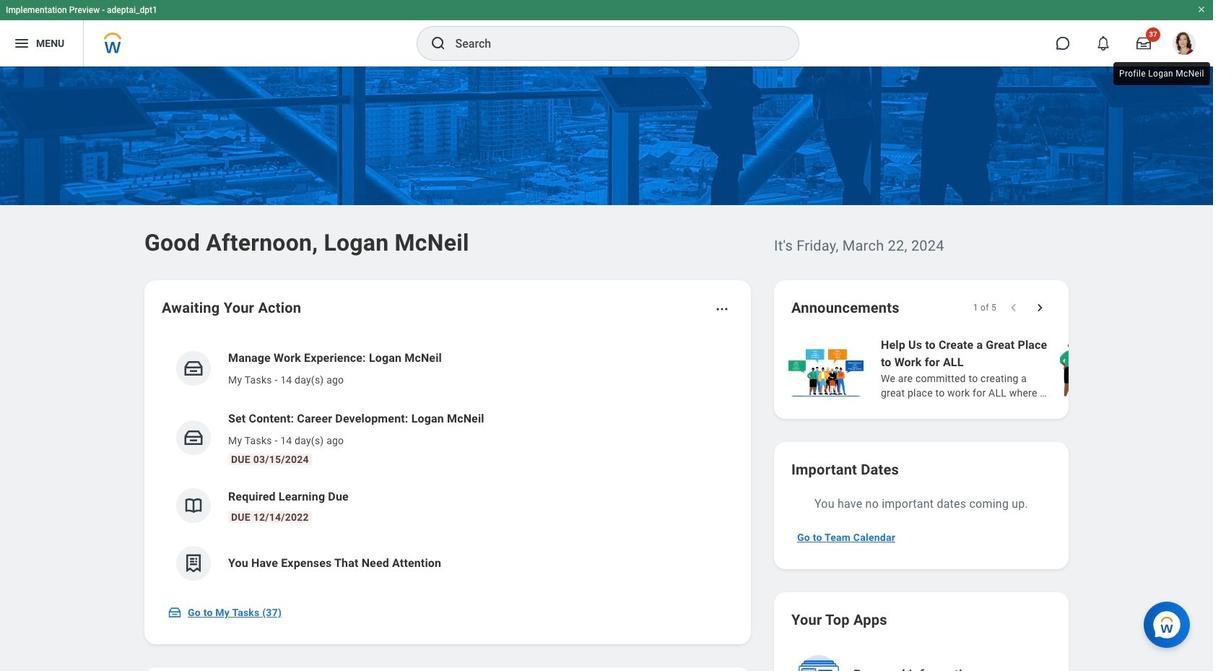 Task type: describe. For each thing, give the bounding box(es) containing it.
0 horizontal spatial list
[[162, 338, 734, 592]]

chevron left small image
[[1007, 301, 1022, 315]]

close environment banner image
[[1198, 5, 1207, 14]]

chevron right small image
[[1033, 301, 1048, 315]]

0 vertical spatial inbox image
[[183, 358, 204, 379]]

profile logan mcneil image
[[1173, 32, 1196, 58]]

inbox large image
[[1137, 36, 1152, 51]]

1 vertical spatial inbox image
[[183, 427, 204, 449]]



Task type: locate. For each thing, give the bounding box(es) containing it.
tooltip
[[1111, 59, 1214, 88]]

justify image
[[13, 35, 30, 52]]

search image
[[430, 35, 447, 52]]

dashboard expenses image
[[183, 553, 204, 574]]

book open image
[[183, 495, 204, 517]]

2 vertical spatial inbox image
[[168, 605, 182, 620]]

status
[[974, 302, 997, 314]]

main content
[[0, 66, 1214, 671]]

1 horizontal spatial list
[[786, 335, 1214, 402]]

notifications large image
[[1097, 36, 1111, 51]]

list
[[786, 335, 1214, 402], [162, 338, 734, 592]]

Search Workday  search field
[[456, 27, 769, 59]]

related actions image
[[715, 302, 730, 316]]

banner
[[0, 0, 1214, 66]]

inbox image
[[183, 358, 204, 379], [183, 427, 204, 449], [168, 605, 182, 620]]



Task type: vqa. For each thing, say whether or not it's contained in the screenshot.
bottom inbox icon
yes



